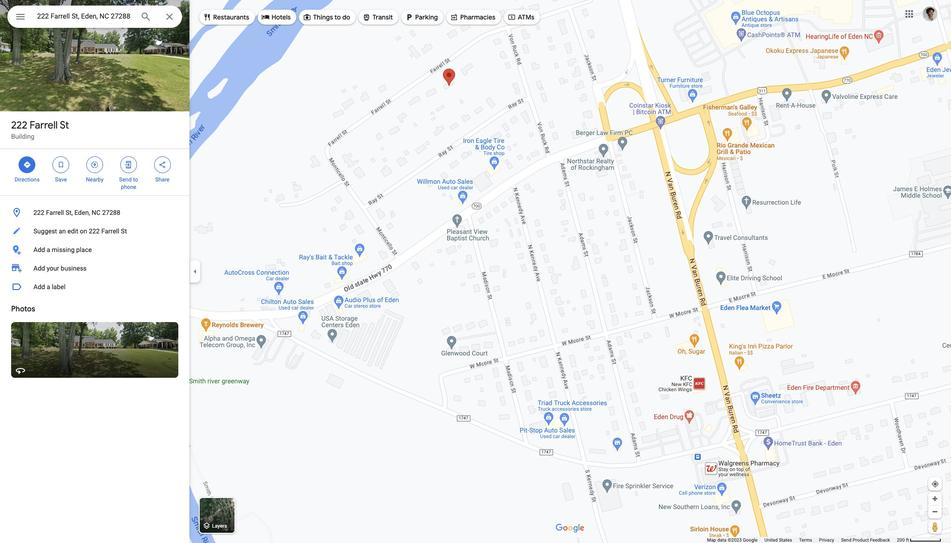 Task type: vqa. For each thing, say whether or not it's contained in the screenshot.


Task type: locate. For each thing, give the bounding box(es) containing it.

[[262, 12, 270, 22]]

eden,
[[74, 209, 90, 217]]

directions
[[15, 177, 40, 183]]

a left label
[[47, 284, 50, 291]]

1 horizontal spatial st
[[121, 228, 127, 235]]

farrell down 27288 on the top
[[101, 228, 119, 235]]

1 horizontal spatial send
[[842, 538, 852, 543]]

zoom in image
[[932, 496, 939, 503]]

to up "phone"
[[133, 177, 138, 183]]

united states
[[765, 538, 793, 543]]

add for add your business
[[33, 265, 45, 272]]

1 a from the top
[[47, 246, 50, 254]]

things
[[313, 13, 333, 21]]

1 horizontal spatial 222
[[33, 209, 44, 217]]


[[450, 12, 459, 22]]


[[124, 160, 133, 170]]

business
[[61, 265, 87, 272]]

add left label
[[33, 284, 45, 291]]

send up "phone"
[[119, 177, 132, 183]]

0 vertical spatial send
[[119, 177, 132, 183]]

 transit
[[363, 12, 393, 22]]

data
[[718, 538, 727, 543]]

feedback
[[871, 538, 891, 543]]

None field
[[37, 11, 133, 22]]

st
[[60, 119, 69, 132], [121, 228, 127, 235]]

 pharmacies
[[450, 12, 496, 22]]

0 vertical spatial a
[[47, 246, 50, 254]]

1 horizontal spatial to
[[335, 13, 341, 21]]

label
[[52, 284, 66, 291]]

 parking
[[405, 12, 438, 22]]

send
[[119, 177, 132, 183], [842, 538, 852, 543]]

missing
[[52, 246, 75, 254]]

farrell up building
[[30, 119, 58, 132]]

edit
[[67, 228, 78, 235]]

1 vertical spatial add
[[33, 265, 45, 272]]

222 inside "button"
[[33, 209, 44, 217]]

united states button
[[765, 538, 793, 544]]

222 farrell st building
[[11, 119, 69, 140]]

footer
[[708, 538, 898, 544]]

0 vertical spatial st
[[60, 119, 69, 132]]

to
[[335, 13, 341, 21], [133, 177, 138, 183]]

send inside send to phone
[[119, 177, 132, 183]]

1 vertical spatial send
[[842, 538, 852, 543]]

google
[[743, 538, 758, 543]]

send inside button
[[842, 538, 852, 543]]

200 ft button
[[898, 538, 942, 543]]

222 inside 222 farrell st building
[[11, 119, 27, 132]]

1 vertical spatial to
[[133, 177, 138, 183]]

transit
[[373, 13, 393, 21]]

hotels
[[272, 13, 291, 21]]

0 horizontal spatial send
[[119, 177, 132, 183]]

place
[[76, 246, 92, 254]]

222 up building
[[11, 119, 27, 132]]

222 farrell st, eden, nc 27288 button
[[0, 204, 190, 222]]

pharmacies
[[461, 13, 496, 21]]

photos
[[11, 305, 35, 314]]

add down suggest
[[33, 246, 45, 254]]

2 add from the top
[[33, 265, 45, 272]]

farrell for st,
[[46, 209, 64, 217]]

farrell inside 222 farrell st building
[[30, 119, 58, 132]]

google maps element
[[0, 0, 952, 544]]

farrell
[[30, 119, 58, 132], [46, 209, 64, 217], [101, 228, 119, 235]]

states
[[780, 538, 793, 543]]

1 vertical spatial farrell
[[46, 209, 64, 217]]

st up add a missing place button
[[121, 228, 127, 235]]

222 right on
[[89, 228, 100, 235]]

a left missing
[[47, 246, 50, 254]]

send left product
[[842, 538, 852, 543]]

0 horizontal spatial to
[[133, 177, 138, 183]]

st,
[[66, 209, 73, 217]]


[[203, 12, 211, 22]]

 things to do
[[303, 12, 351, 22]]

add
[[33, 246, 45, 254], [33, 265, 45, 272], [33, 284, 45, 291]]

add left your
[[33, 265, 45, 272]]

0 vertical spatial 222
[[11, 119, 27, 132]]

map
[[708, 538, 717, 543]]


[[15, 10, 26, 23]]

show street view coverage image
[[929, 521, 943, 534]]

add your business link
[[0, 259, 190, 278]]

 search field
[[7, 6, 182, 30]]

2 vertical spatial add
[[33, 284, 45, 291]]


[[303, 12, 311, 22]]

2 horizontal spatial 222
[[89, 228, 100, 235]]

a
[[47, 246, 50, 254], [47, 284, 50, 291]]

suggest an edit on 222 farrell st button
[[0, 222, 190, 241]]

actions for 222 farrell st region
[[0, 149, 190, 196]]

222 farrell st main content
[[0, 0, 190, 544]]


[[91, 160, 99, 170]]

send product feedback button
[[842, 538, 891, 544]]

farrell left st,
[[46, 209, 64, 217]]

privacy button
[[820, 538, 835, 544]]

222 Farrell St, Eden, NC 27288 field
[[7, 6, 182, 28]]

222
[[11, 119, 27, 132], [33, 209, 44, 217], [89, 228, 100, 235]]

suggest
[[33, 228, 57, 235]]

0 vertical spatial to
[[335, 13, 341, 21]]

united
[[765, 538, 778, 543]]

to inside send to phone
[[133, 177, 138, 183]]

add a missing place button
[[0, 241, 190, 259]]

1 vertical spatial a
[[47, 284, 50, 291]]

3 add from the top
[[33, 284, 45, 291]]

privacy
[[820, 538, 835, 543]]

st up  on the top of the page
[[60, 119, 69, 132]]

farrell inside "button"
[[46, 209, 64, 217]]

2 vertical spatial farrell
[[101, 228, 119, 235]]

2 a from the top
[[47, 284, 50, 291]]

0 horizontal spatial 222
[[11, 119, 27, 132]]

your
[[47, 265, 59, 272]]

2 vertical spatial 222
[[89, 228, 100, 235]]

0 vertical spatial farrell
[[30, 119, 58, 132]]

1 vertical spatial st
[[121, 228, 127, 235]]

st inside suggest an edit on 222 farrell st button
[[121, 228, 127, 235]]

add your business
[[33, 265, 87, 272]]

 restaurants
[[203, 12, 249, 22]]

footer containing map data ©2023 google
[[708, 538, 898, 544]]

1 add from the top
[[33, 246, 45, 254]]


[[158, 160, 167, 170]]

222 up suggest
[[33, 209, 44, 217]]

to left the "do"
[[335, 13, 341, 21]]

to inside  things to do
[[335, 13, 341, 21]]

1 vertical spatial 222
[[33, 209, 44, 217]]

0 vertical spatial add
[[33, 246, 45, 254]]

nc
[[92, 209, 101, 217]]

0 horizontal spatial st
[[60, 119, 69, 132]]



Task type: describe. For each thing, give the bounding box(es) containing it.
farrell inside button
[[101, 228, 119, 235]]

st inside 222 farrell st building
[[60, 119, 69, 132]]

suggest an edit on 222 farrell st
[[33, 228, 127, 235]]

building
[[11, 133, 34, 140]]

zoom out image
[[932, 509, 939, 516]]

add for add a label
[[33, 284, 45, 291]]

on
[[80, 228, 87, 235]]

share
[[155, 177, 170, 183]]

 atms
[[508, 12, 535, 22]]

restaurants
[[213, 13, 249, 21]]

222 for st
[[11, 119, 27, 132]]


[[363, 12, 371, 22]]

parking
[[416, 13, 438, 21]]

terms
[[800, 538, 813, 543]]

save
[[55, 177, 67, 183]]

222 for st,
[[33, 209, 44, 217]]

 hotels
[[262, 12, 291, 22]]

phone
[[121, 184, 136, 191]]

 button
[[7, 6, 33, 30]]

©2023
[[728, 538, 742, 543]]

send for send to phone
[[119, 177, 132, 183]]

200
[[898, 538, 906, 543]]

google account: tariq douglas  
(tariq.douglas@adept.ai) image
[[924, 6, 938, 21]]

terms button
[[800, 538, 813, 544]]

200 ft
[[898, 538, 910, 543]]

a for missing
[[47, 246, 50, 254]]


[[23, 160, 31, 170]]

collapse side panel image
[[190, 267, 200, 277]]

an
[[59, 228, 66, 235]]

footer inside google maps element
[[708, 538, 898, 544]]

ft
[[907, 538, 910, 543]]

add a label button
[[0, 278, 190, 297]]


[[508, 12, 516, 22]]

a for label
[[47, 284, 50, 291]]

send product feedback
[[842, 538, 891, 543]]

nearby
[[86, 177, 104, 183]]

layers
[[212, 524, 227, 530]]


[[405, 12, 414, 22]]

send for send product feedback
[[842, 538, 852, 543]]


[[57, 160, 65, 170]]

map data ©2023 google
[[708, 538, 758, 543]]

27288
[[102, 209, 120, 217]]

farrell for st
[[30, 119, 58, 132]]

do
[[343, 13, 351, 21]]

222 inside button
[[89, 228, 100, 235]]

add for add a missing place
[[33, 246, 45, 254]]

send to phone
[[119, 177, 138, 191]]

atms
[[518, 13, 535, 21]]

product
[[853, 538, 870, 543]]

none field inside 222 farrell st, eden, nc 27288 field
[[37, 11, 133, 22]]

show your location image
[[932, 481, 940, 489]]

222 farrell st, eden, nc 27288
[[33, 209, 120, 217]]

add a missing place
[[33, 246, 92, 254]]

add a label
[[33, 284, 66, 291]]



